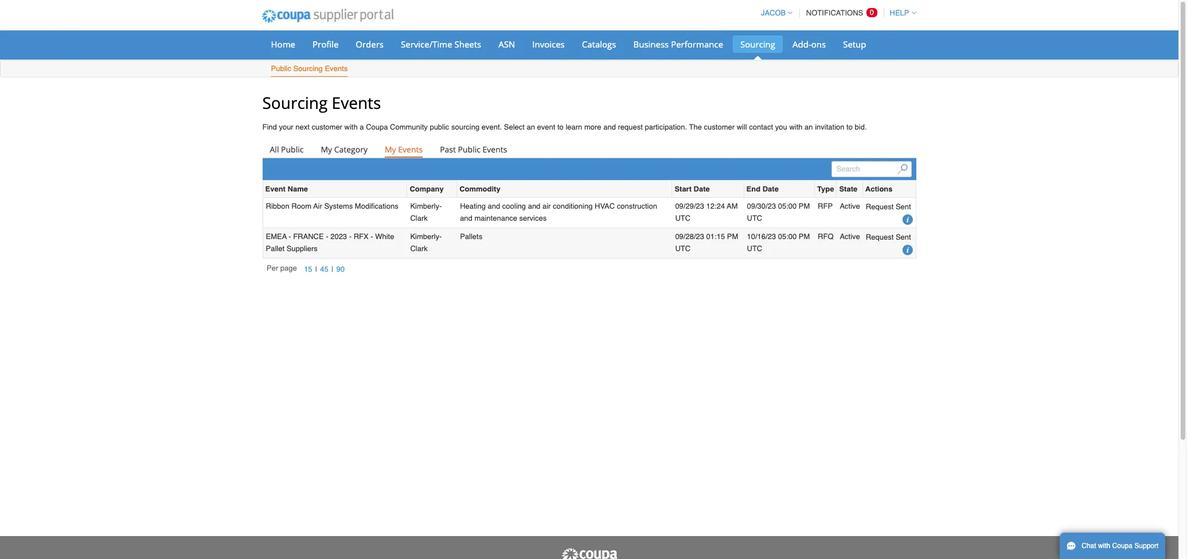 Task type: locate. For each thing, give the bounding box(es) containing it.
0 vertical spatial request sent
[[866, 202, 912, 211]]

past public events link
[[433, 142, 515, 158]]

heating
[[460, 202, 486, 211]]

utc inside "10/16/23 05:00 pm utc"
[[747, 245, 763, 253]]

1 vertical spatial coupa supplier portal image
[[561, 548, 618, 559]]

performance
[[671, 38, 724, 50]]

0 horizontal spatial my
[[321, 144, 332, 155]]

05:00 right "09/30/23"
[[778, 202, 797, 211]]

1 active from the top
[[840, 202, 861, 211]]

kimberly- right white
[[410, 233, 442, 241]]

find
[[263, 123, 277, 131]]

an left invitation
[[805, 123, 813, 131]]

2 | from the left
[[332, 265, 334, 274]]

1 clark from the top
[[410, 214, 428, 223]]

sourcing up next
[[263, 92, 328, 114]]

type state
[[818, 185, 858, 194]]

to left learn
[[558, 123, 564, 131]]

date right start
[[694, 185, 710, 194]]

utc down 09/28/23
[[676, 245, 691, 253]]

1 | from the left
[[315, 265, 317, 274]]

my
[[321, 144, 332, 155], [385, 144, 396, 155]]

2 sent from the top
[[896, 233, 912, 241]]

1 vertical spatial request sent
[[866, 233, 912, 241]]

2 request sent from the top
[[866, 233, 912, 241]]

public right past
[[458, 144, 481, 155]]

1 horizontal spatial to
[[847, 123, 853, 131]]

1 horizontal spatial my
[[385, 144, 396, 155]]

and right more
[[604, 123, 616, 131]]

request
[[866, 202, 894, 211], [866, 233, 894, 241]]

05:00 right 10/16/23
[[778, 233, 797, 241]]

navigation
[[756, 2, 917, 24], [267, 263, 348, 276]]

3 - from the left
[[349, 233, 352, 241]]

0 horizontal spatial date
[[694, 185, 710, 194]]

customer right next
[[312, 123, 343, 131]]

kimberly- clark down company button
[[410, 202, 442, 223]]

commodity
[[460, 185, 501, 194]]

0 vertical spatial navigation
[[756, 2, 917, 24]]

1 to from the left
[[558, 123, 564, 131]]

| right 45
[[332, 265, 334, 274]]

utc down 10/16/23
[[747, 245, 763, 253]]

0 vertical spatial request
[[866, 202, 894, 211]]

sent
[[896, 202, 912, 211], [896, 233, 912, 241]]

request
[[618, 123, 643, 131]]

date right end
[[763, 185, 779, 194]]

active right rfq
[[840, 233, 861, 241]]

heating and cooling and air conditioning hvac construction and maintenance services
[[460, 202, 657, 223]]

1 vertical spatial 05:00
[[778, 233, 797, 241]]

utc inside 09/28/23 01:15 pm utc
[[676, 245, 691, 253]]

suppliers
[[287, 245, 318, 253]]

add-ons
[[793, 38, 826, 50]]

with inside button
[[1099, 542, 1111, 550]]

2 request from the top
[[866, 233, 894, 241]]

support
[[1135, 542, 1159, 550]]

date
[[694, 185, 710, 194], [763, 185, 779, 194]]

05:00 for 09/30/23
[[778, 202, 797, 211]]

1 vertical spatial kimberly-
[[410, 233, 442, 241]]

modifications
[[355, 202, 399, 211]]

utc down 09/29/23
[[676, 214, 691, 223]]

utc inside 09/29/23 12:24 am utc
[[676, 214, 691, 223]]

1 vertical spatial sent
[[896, 233, 912, 241]]

pallet
[[266, 245, 285, 253]]

active for rfq
[[840, 233, 861, 241]]

1 request sent from the top
[[866, 202, 912, 211]]

|
[[315, 265, 317, 274], [332, 265, 334, 274]]

45
[[320, 265, 329, 274]]

1 vertical spatial coupa
[[1113, 542, 1133, 550]]

| left 45
[[315, 265, 317, 274]]

with right chat
[[1099, 542, 1111, 550]]

and down heating
[[460, 214, 473, 223]]

utc for 09/29/23 12:24 am utc
[[676, 214, 691, 223]]

sourcing inside sourcing link
[[741, 38, 776, 50]]

notifications
[[807, 9, 864, 17]]

2 active from the top
[[840, 233, 861, 241]]

1 vertical spatial active
[[840, 233, 861, 241]]

you
[[776, 123, 788, 131]]

customer
[[312, 123, 343, 131], [704, 123, 735, 131]]

1 kimberly- from the top
[[410, 202, 442, 211]]

90
[[337, 265, 345, 274]]

sourcing for sourcing events
[[263, 92, 328, 114]]

2 vertical spatial sourcing
[[263, 92, 328, 114]]

an left event
[[527, 123, 535, 131]]

1 horizontal spatial customer
[[704, 123, 735, 131]]

- left rfx
[[349, 233, 352, 241]]

sourcing inside public sourcing events link
[[293, 64, 323, 73]]

bid.
[[855, 123, 867, 131]]

pm right 01:15
[[727, 233, 739, 241]]

pm
[[799, 202, 810, 211], [727, 233, 739, 241], [799, 233, 810, 241]]

event
[[265, 185, 286, 194]]

sourcing
[[741, 38, 776, 50], [293, 64, 323, 73], [263, 92, 328, 114]]

1 kimberly- clark from the top
[[410, 202, 442, 223]]

service/time sheets
[[401, 38, 482, 50]]

ribbon room air systems modifications
[[266, 202, 399, 211]]

sourcing
[[452, 123, 480, 131]]

with right you
[[790, 123, 803, 131]]

invitation
[[815, 123, 845, 131]]

and
[[604, 123, 616, 131], [488, 202, 500, 211], [528, 202, 541, 211], [460, 214, 473, 223]]

add-
[[793, 38, 812, 50]]

0 vertical spatial 05:00
[[778, 202, 797, 211]]

utc for 09/28/23 01:15 pm utc
[[676, 245, 691, 253]]

end date button
[[747, 183, 779, 195]]

09/30/23
[[747, 202, 776, 211]]

date inside button
[[763, 185, 779, 194]]

2 to from the left
[[847, 123, 853, 131]]

conditioning
[[553, 202, 593, 211]]

- right rfx
[[371, 233, 373, 241]]

0 horizontal spatial coupa supplier portal image
[[254, 2, 402, 30]]

contact
[[750, 123, 774, 131]]

1 horizontal spatial coupa
[[1113, 542, 1133, 550]]

- right "emea"
[[289, 233, 291, 241]]

date inside button
[[694, 185, 710, 194]]

utc inside the 09/30/23 05:00 pm utc
[[747, 214, 763, 223]]

business
[[634, 38, 669, 50]]

event.
[[482, 123, 502, 131]]

events down 'profile'
[[325, 64, 348, 73]]

1 sent from the top
[[896, 202, 912, 211]]

0 horizontal spatial an
[[527, 123, 535, 131]]

with
[[345, 123, 358, 131], [790, 123, 803, 131], [1099, 542, 1111, 550]]

0 vertical spatial kimberly- clark
[[410, 202, 442, 223]]

1 date from the left
[[694, 185, 710, 194]]

1 horizontal spatial an
[[805, 123, 813, 131]]

2 an from the left
[[805, 123, 813, 131]]

4 - from the left
[[371, 233, 373, 241]]

05:00 inside "10/16/23 05:00 pm utc"
[[778, 233, 797, 241]]

all public
[[270, 144, 304, 155]]

pm left rfq
[[799, 233, 810, 241]]

1 request from the top
[[866, 202, 894, 211]]

0 vertical spatial active
[[840, 202, 861, 211]]

0 vertical spatial sourcing
[[741, 38, 776, 50]]

invoices
[[533, 38, 565, 50]]

utc down "09/30/23"
[[747, 214, 763, 223]]

jacob link
[[756, 9, 793, 17]]

events down event.
[[483, 144, 507, 155]]

0 horizontal spatial customer
[[312, 123, 343, 131]]

public sourcing events
[[271, 64, 348, 73]]

type button
[[818, 183, 835, 195]]

0 horizontal spatial navigation
[[267, 263, 348, 276]]

2 horizontal spatial with
[[1099, 542, 1111, 550]]

participation.
[[645, 123, 687, 131]]

public
[[271, 64, 291, 73], [281, 144, 304, 155], [458, 144, 481, 155]]

type
[[818, 185, 835, 194]]

2 kimberly- clark from the top
[[410, 233, 442, 253]]

ribbon
[[266, 202, 290, 211]]

1 vertical spatial sourcing
[[293, 64, 323, 73]]

date for end date
[[763, 185, 779, 194]]

kimberly- for emea - france - 2023 - rfx - white pallet suppliers
[[410, 233, 442, 241]]

public inside 'past public events' link
[[458, 144, 481, 155]]

state button
[[840, 183, 858, 195]]

state
[[840, 185, 858, 194]]

services
[[520, 214, 547, 223]]

tab list containing all public
[[263, 142, 917, 158]]

sourcing events
[[263, 92, 381, 114]]

pm inside 09/28/23 01:15 pm utc
[[727, 233, 739, 241]]

my left category
[[321, 144, 332, 155]]

0 horizontal spatial coupa
[[366, 123, 388, 131]]

customer left the will
[[704, 123, 735, 131]]

kimberly- clark
[[410, 202, 442, 223], [410, 233, 442, 253]]

and up services
[[528, 202, 541, 211]]

coupa supplier portal image
[[254, 2, 402, 30], [561, 548, 618, 559]]

10/16/23 05:00 pm utc
[[747, 233, 810, 253]]

coupa left support
[[1113, 542, 1133, 550]]

2 05:00 from the top
[[778, 233, 797, 241]]

05:00 inside the 09/30/23 05:00 pm utc
[[778, 202, 797, 211]]

1 my from the left
[[321, 144, 332, 155]]

public inside all public link
[[281, 144, 304, 155]]

public down home link
[[271, 64, 291, 73]]

0 horizontal spatial |
[[315, 265, 317, 274]]

sourcing link
[[733, 36, 783, 53]]

my down community
[[385, 144, 396, 155]]

0 vertical spatial sent
[[896, 202, 912, 211]]

- left 2023
[[326, 233, 329, 241]]

1 horizontal spatial navigation
[[756, 2, 917, 24]]

my inside my events link
[[385, 144, 396, 155]]

events
[[325, 64, 348, 73], [332, 92, 381, 114], [398, 144, 423, 155], [483, 144, 507, 155]]

to
[[558, 123, 564, 131], [847, 123, 853, 131]]

all
[[270, 144, 279, 155]]

90 button
[[334, 263, 348, 275]]

kimberly- clark right white
[[410, 233, 442, 253]]

1 vertical spatial request
[[866, 233, 894, 241]]

event name button
[[265, 183, 308, 195]]

1 horizontal spatial |
[[332, 265, 334, 274]]

sourcing down profile link
[[293, 64, 323, 73]]

2 clark from the top
[[410, 245, 428, 253]]

start date button
[[675, 183, 710, 195]]

1 05:00 from the top
[[778, 202, 797, 211]]

0 horizontal spatial to
[[558, 123, 564, 131]]

white
[[375, 233, 394, 241]]

2 date from the left
[[763, 185, 779, 194]]

public for all
[[281, 144, 304, 155]]

with left a
[[345, 123, 358, 131]]

1 horizontal spatial date
[[763, 185, 779, 194]]

2 customer from the left
[[704, 123, 735, 131]]

0 vertical spatial clark
[[410, 214, 428, 223]]

kimberly- down company button
[[410, 202, 442, 211]]

1 vertical spatial clark
[[410, 245, 428, 253]]

active for rfp
[[840, 202, 861, 211]]

15
[[304, 265, 312, 274]]

0 vertical spatial kimberly-
[[410, 202, 442, 211]]

1 vertical spatial kimberly- clark
[[410, 233, 442, 253]]

pm inside "10/16/23 05:00 pm utc"
[[799, 233, 810, 241]]

active down state button
[[840, 202, 861, 211]]

2 kimberly- from the top
[[410, 233, 442, 241]]

public right all
[[281, 144, 304, 155]]

event
[[537, 123, 556, 131]]

actions button
[[866, 183, 893, 195]]

15 | 45 | 90
[[304, 265, 345, 274]]

pm left rfp
[[799, 202, 810, 211]]

09/30/23 05:00 pm utc
[[747, 202, 810, 223]]

1 - from the left
[[289, 233, 291, 241]]

sourcing down jacob
[[741, 38, 776, 50]]

1 vertical spatial navigation
[[267, 263, 348, 276]]

pm inside the 09/30/23 05:00 pm utc
[[799, 202, 810, 211]]

request for rfp
[[866, 202, 894, 211]]

emea - france - 2023 - rfx - white pallet suppliers
[[266, 233, 394, 253]]

my inside my category link
[[321, 144, 332, 155]]

to left bid. in the top of the page
[[847, 123, 853, 131]]

coupa right a
[[366, 123, 388, 131]]

2 my from the left
[[385, 144, 396, 155]]

start
[[675, 185, 692, 194]]

tab list
[[263, 142, 917, 158]]

09/28/23 01:15 pm utc
[[676, 233, 739, 253]]



Task type: vqa. For each thing, say whether or not it's contained in the screenshot.
sFTP File Errors (to Customers) link
no



Task type: describe. For each thing, give the bounding box(es) containing it.
my for my category
[[321, 144, 332, 155]]

hvac
[[595, 202, 615, 211]]

sheets
[[455, 38, 482, 50]]

chat with coupa support
[[1082, 542, 1159, 550]]

systems
[[324, 202, 353, 211]]

your
[[279, 123, 294, 131]]

home link
[[264, 36, 303, 53]]

and up 'maintenance'
[[488, 202, 500, 211]]

more
[[585, 123, 602, 131]]

2 - from the left
[[326, 233, 329, 241]]

setup link
[[836, 36, 874, 53]]

public sourcing events link
[[271, 62, 348, 77]]

rfq
[[818, 233, 834, 241]]

the
[[689, 123, 702, 131]]

0 horizontal spatial with
[[345, 123, 358, 131]]

start date
[[675, 185, 710, 194]]

utc for 09/30/23 05:00 pm utc
[[747, 214, 763, 223]]

business performance link
[[626, 36, 731, 53]]

business performance
[[634, 38, 724, 50]]

per page
[[267, 264, 297, 273]]

kimberly- clark for ribbon room air systems modifications
[[410, 202, 442, 223]]

community
[[390, 123, 428, 131]]

sent for rfp
[[896, 202, 912, 211]]

clark for ribbon room air systems modifications
[[410, 214, 428, 223]]

sourcing for sourcing
[[741, 38, 776, 50]]

company button
[[410, 183, 444, 195]]

end
[[747, 185, 761, 194]]

am
[[727, 202, 738, 211]]

pm for 10/16/23 05:00 pm utc
[[799, 233, 810, 241]]

1 horizontal spatial coupa supplier portal image
[[561, 548, 618, 559]]

kimberly- for ribbon room air systems modifications
[[410, 202, 442, 211]]

learn
[[566, 123, 583, 131]]

category
[[334, 144, 368, 155]]

end date
[[747, 185, 779, 194]]

request sent for rfq
[[866, 233, 912, 241]]

next
[[296, 123, 310, 131]]

commodity button
[[460, 183, 501, 195]]

home
[[271, 38, 295, 50]]

select
[[504, 123, 525, 131]]

all public link
[[263, 142, 311, 158]]

air
[[313, 202, 322, 211]]

my category link
[[314, 142, 375, 158]]

public for past
[[458, 144, 481, 155]]

my for my events
[[385, 144, 396, 155]]

utc for 10/16/23 05:00 pm utc
[[747, 245, 763, 253]]

1 horizontal spatial with
[[790, 123, 803, 131]]

ons
[[812, 38, 826, 50]]

profile link
[[305, 36, 346, 53]]

request for rfq
[[866, 233, 894, 241]]

events down community
[[398, 144, 423, 155]]

0 vertical spatial coupa supplier portal image
[[254, 2, 402, 30]]

events up a
[[332, 92, 381, 114]]

chat
[[1082, 542, 1097, 550]]

pallets
[[460, 233, 483, 241]]

company
[[410, 185, 444, 194]]

search image
[[898, 164, 908, 174]]

date for start date
[[694, 185, 710, 194]]

name
[[288, 185, 308, 194]]

pm for 09/28/23 01:15 pm utc
[[727, 233, 739, 241]]

invoices link
[[525, 36, 573, 53]]

will
[[737, 123, 747, 131]]

1 customer from the left
[[312, 123, 343, 131]]

service/time
[[401, 38, 452, 50]]

0 vertical spatial coupa
[[366, 123, 388, 131]]

navigation containing notifications 0
[[756, 2, 917, 24]]

cooling
[[503, 202, 526, 211]]

orders link
[[348, 36, 391, 53]]

a
[[360, 123, 364, 131]]

setup
[[844, 38, 867, 50]]

sent for rfq
[[896, 233, 912, 241]]

room
[[292, 202, 312, 211]]

actions
[[866, 185, 893, 194]]

2023
[[331, 233, 347, 241]]

1 an from the left
[[527, 123, 535, 131]]

09/29/23 12:24 am utc
[[676, 202, 738, 223]]

help link
[[885, 9, 917, 17]]

coupa inside button
[[1113, 542, 1133, 550]]

orders
[[356, 38, 384, 50]]

pm for 09/30/23 05:00 pm utc
[[799, 202, 810, 211]]

0
[[870, 8, 874, 17]]

request sent for rfp
[[866, 202, 912, 211]]

Search text field
[[832, 161, 912, 177]]

air
[[543, 202, 551, 211]]

france
[[293, 233, 324, 241]]

45 button
[[317, 263, 332, 275]]

navigation containing per page
[[267, 263, 348, 276]]

help
[[890, 9, 910, 17]]

rfp
[[818, 202, 833, 211]]

catalogs
[[582, 38, 616, 50]]

chat with coupa support button
[[1060, 533, 1166, 559]]

catalogs link
[[575, 36, 624, 53]]

construction
[[617, 202, 657, 211]]

public inside public sourcing events link
[[271, 64, 291, 73]]

maintenance
[[475, 214, 517, 223]]

past
[[440, 144, 456, 155]]

my category
[[321, 144, 368, 155]]

kimberly- clark for emea - france - 2023 - rfx - white pallet suppliers
[[410, 233, 442, 253]]

profile
[[313, 38, 339, 50]]

clark for emea - france - 2023 - rfx - white pallet suppliers
[[410, 245, 428, 253]]

per
[[267, 264, 278, 273]]

service/time sheets link
[[394, 36, 489, 53]]

09/29/23
[[676, 202, 705, 211]]

05:00 for 10/16/23
[[778, 233, 797, 241]]

notifications 0
[[807, 8, 874, 17]]

rfx
[[354, 233, 369, 241]]

09/28/23
[[676, 233, 705, 241]]

my events
[[385, 144, 423, 155]]



